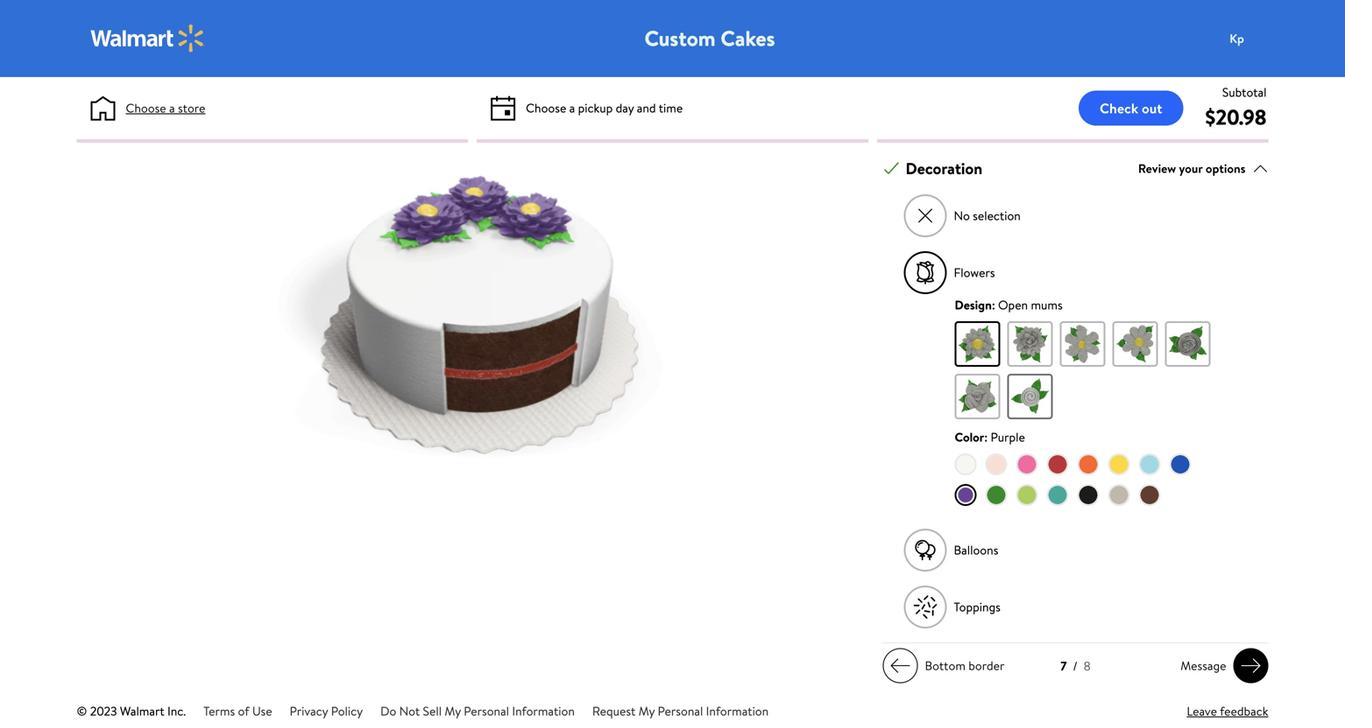 Task type: describe. For each thing, give the bounding box(es) containing it.
request my personal information
[[592, 703, 769, 720]]

terms
[[203, 703, 235, 720]]

request my personal information link
[[592, 703, 769, 720]]

2023
[[90, 703, 117, 720]]

request
[[592, 703, 636, 720]]

: for color
[[984, 429, 988, 446]]

no selection
[[954, 207, 1021, 224]]

policy
[[331, 703, 363, 720]]

2 personal from the left
[[658, 703, 703, 720]]

choose a store
[[126, 99, 205, 117]]

choose a store link
[[126, 99, 205, 117]]

selection
[[973, 207, 1021, 224]]

border
[[969, 658, 1005, 675]]

store
[[178, 99, 205, 117]]

kp button
[[1219, 21, 1289, 56]]

review
[[1138, 160, 1176, 177]]

bottom
[[925, 658, 966, 675]]

no
[[954, 207, 970, 224]]

toppings
[[954, 599, 1001, 616]]

use
[[252, 703, 272, 720]]

decoration
[[906, 158, 982, 180]]

ok image
[[884, 161, 899, 177]]

message link
[[1174, 649, 1268, 684]]

custom cakes
[[644, 24, 775, 53]]

check out button
[[1079, 91, 1183, 126]]

1 my from the left
[[445, 703, 461, 720]]

flowers
[[954, 264, 995, 281]]

bottom border
[[925, 658, 1005, 675]]

choose for choose a pickup day and time
[[526, 99, 566, 117]]

7 / 8
[[1061, 658, 1091, 675]]

icon for continue arrow image inside message link
[[1240, 656, 1261, 677]]

of
[[238, 703, 249, 720]]

back to walmart.com image
[[91, 25, 205, 53]]

choose a pickup day and time
[[526, 99, 683, 117]]

cakes
[[721, 24, 775, 53]]

icon for continue arrow image inside bottom border link
[[890, 656, 911, 677]]

a for store
[[169, 99, 175, 117]]

review your options link
[[1138, 157, 1268, 181]]

a for pickup
[[569, 99, 575, 117]]

/
[[1073, 658, 1078, 675]]



Task type: vqa. For each thing, say whether or not it's contained in the screenshot.
right :
yes



Task type: locate. For each thing, give the bounding box(es) containing it.
1 icon for continue arrow image from the left
[[890, 656, 911, 677]]

©
[[77, 703, 87, 720]]

leave feedback
[[1187, 703, 1268, 720]]

icon for continue arrow image up feedback
[[1240, 656, 1261, 677]]

color
[[955, 429, 984, 446]]

design : open mums
[[955, 297, 1063, 314]]

0 horizontal spatial personal
[[464, 703, 509, 720]]

options
[[1206, 160, 1246, 177]]

1 choose from the left
[[126, 99, 166, 117]]

and
[[637, 99, 656, 117]]

0 horizontal spatial :
[[984, 429, 988, 446]]

: left open
[[992, 297, 995, 314]]

leave feedback button
[[1187, 703, 1268, 721]]

review your options element
[[1138, 160, 1246, 178]]

terms of use
[[203, 703, 272, 720]]

1 horizontal spatial my
[[639, 703, 655, 720]]

balloons
[[954, 542, 998, 559]]

custom
[[644, 24, 716, 53]]

do
[[380, 703, 396, 720]]

out
[[1142, 99, 1162, 118]]

terms of use link
[[203, 703, 272, 720]]

information
[[512, 703, 575, 720], [706, 703, 769, 720]]

personal right request
[[658, 703, 703, 720]]

choose left store
[[126, 99, 166, 117]]

icon for continue arrow image
[[890, 656, 911, 677], [1240, 656, 1261, 677]]

check
[[1100, 99, 1138, 118]]

7
[[1061, 658, 1067, 675]]

0 horizontal spatial choose
[[126, 99, 166, 117]]

not
[[399, 703, 420, 720]]

my right sell
[[445, 703, 461, 720]]

personal right sell
[[464, 703, 509, 720]]

remove image
[[916, 206, 935, 226]]

up arrow image
[[1253, 161, 1268, 177]]

© 2023 walmart inc.
[[77, 703, 186, 720]]

my
[[445, 703, 461, 720], [639, 703, 655, 720]]

open
[[998, 297, 1028, 314]]

kp
[[1229, 30, 1244, 47]]

2 my from the left
[[639, 703, 655, 720]]

1 horizontal spatial :
[[992, 297, 995, 314]]

1 vertical spatial :
[[984, 429, 988, 446]]

do not sell my personal information link
[[380, 703, 575, 720]]

1 horizontal spatial a
[[569, 99, 575, 117]]

2 icon for continue arrow image from the left
[[1240, 656, 1261, 677]]

choose for choose a store
[[126, 99, 166, 117]]

8
[[1084, 658, 1091, 675]]

1 horizontal spatial personal
[[658, 703, 703, 720]]

2 choose from the left
[[526, 99, 566, 117]]

0 vertical spatial :
[[992, 297, 995, 314]]

design
[[955, 297, 992, 314]]

review your options
[[1138, 160, 1246, 177]]

message
[[1181, 658, 1226, 675]]

choose
[[126, 99, 166, 117], [526, 99, 566, 117]]

feedback
[[1220, 703, 1268, 720]]

day
[[616, 99, 634, 117]]

purple
[[991, 429, 1025, 446]]

pickup
[[578, 99, 613, 117]]

bottom border link
[[883, 649, 1012, 684]]

1 personal from the left
[[464, 703, 509, 720]]

$20.98
[[1205, 103, 1267, 132]]

0 horizontal spatial a
[[169, 99, 175, 117]]

0 horizontal spatial icon for continue arrow image
[[890, 656, 911, 677]]

1 a from the left
[[169, 99, 175, 117]]

my right request
[[639, 703, 655, 720]]

your
[[1179, 160, 1203, 177]]

icon for continue arrow image left bottom
[[890, 656, 911, 677]]

check out
[[1100, 99, 1162, 118]]

privacy
[[290, 703, 328, 720]]

choose left pickup
[[526, 99, 566, 117]]

0 horizontal spatial information
[[512, 703, 575, 720]]

2 a from the left
[[569, 99, 575, 117]]

:
[[992, 297, 995, 314], [984, 429, 988, 446]]

1 horizontal spatial choose
[[526, 99, 566, 117]]

0 horizontal spatial my
[[445, 703, 461, 720]]

subtotal
[[1222, 84, 1267, 101]]

sell
[[423, 703, 442, 720]]

a left store
[[169, 99, 175, 117]]

1 horizontal spatial information
[[706, 703, 769, 720]]

privacy policy link
[[290, 703, 363, 720]]

a
[[169, 99, 175, 117], [569, 99, 575, 117]]

: for design
[[992, 297, 995, 314]]

1 information from the left
[[512, 703, 575, 720]]

1 horizontal spatial icon for continue arrow image
[[1240, 656, 1261, 677]]

privacy policy
[[290, 703, 363, 720]]

: left 'purple'
[[984, 429, 988, 446]]

mums
[[1031, 297, 1063, 314]]

a left pickup
[[569, 99, 575, 117]]

inc.
[[167, 703, 186, 720]]

personal
[[464, 703, 509, 720], [658, 703, 703, 720]]

do not sell my personal information
[[380, 703, 575, 720]]

time
[[659, 99, 683, 117]]

2 information from the left
[[706, 703, 769, 720]]

subtotal $20.98
[[1205, 84, 1267, 132]]

walmart
[[120, 703, 164, 720]]

color : purple
[[955, 429, 1025, 446]]

leave
[[1187, 703, 1217, 720]]



